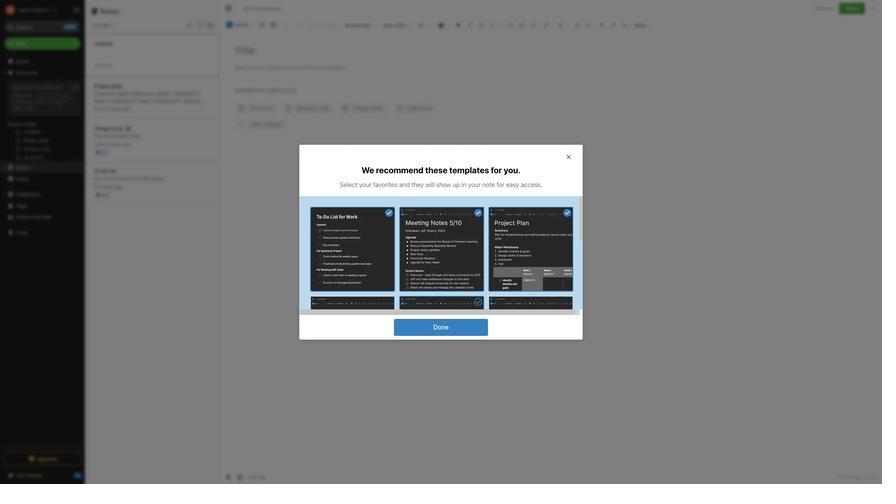 Task type: describe. For each thing, give the bounding box(es) containing it.
add your first shortcut
[[13, 85, 62, 90]]

summary
[[94, 90, 116, 96]]

untitled
[[94, 41, 113, 47]]

upgrade
[[37, 456, 58, 462]]

started
[[145, 113, 167, 119]]

tree containing home
[[0, 56, 85, 446]]

new
[[16, 40, 26, 46]]

1 do from the left
[[94, 175, 101, 181]]

you.
[[504, 165, 521, 175]]

font color image
[[435, 20, 453, 30]]

soon
[[120, 175, 132, 181]]

5
[[134, 105, 137, 111]]

home link
[[0, 56, 85, 67]]

1 horizontal spatial project
[[113, 133, 129, 139]]

things to do
[[94, 125, 123, 131]]

done
[[434, 323, 449, 331]]

milestones
[[131, 90, 156, 96]]

1 vertical spatial for
[[497, 181, 505, 188]]

add a reminder image
[[224, 473, 233, 482]]

notes link
[[0, 162, 85, 173]]

here.
[[26, 105, 37, 111]]

note,
[[59, 93, 70, 98]]

2 vertical spatial ago
[[115, 184, 123, 190]]

notebook
[[261, 6, 282, 11]]

expand note image
[[225, 4, 233, 13]]

add
[[13, 105, 21, 111]]

week right milestones
[[157, 90, 170, 96]]

expand notebooks image
[[2, 191, 7, 197]]

easy
[[506, 181, 520, 188]]

subscript image
[[620, 20, 630, 30]]

plan
[[112, 83, 122, 89]]

notes inside group
[[24, 121, 37, 127]]

summary major milestones week 1 mm/dd/yy week 2 mm/dd/yy week 3 mm/dd/yy week 4 mm/dd/yy week 5 mm/dd/yy task 1 task 2 task 3 task 4 legend not started on track...
[[94, 90, 207, 119]]

1 horizontal spatial 3
[[153, 98, 156, 104]]

up
[[453, 181, 460, 188]]

notebook,
[[13, 99, 34, 105]]

week down milestones
[[139, 98, 151, 104]]

0 vertical spatial ago
[[123, 106, 131, 111]]

just now
[[94, 62, 112, 68]]

the inside group
[[25, 93, 31, 98]]

...
[[33, 93, 37, 98]]

home
[[16, 58, 29, 64]]

alignment image
[[555, 20, 572, 30]]

tasks button
[[0, 173, 85, 184]]

2 horizontal spatial your
[[468, 181, 481, 188]]

share button
[[840, 3, 866, 14]]

favorites
[[374, 181, 398, 188]]

shared with me link
[[0, 211, 85, 223]]

trash link
[[0, 227, 85, 238]]

tasks
[[16, 176, 28, 182]]

things
[[94, 125, 110, 131]]

shared with me
[[16, 214, 51, 220]]

week up "legend"
[[120, 105, 133, 111]]

your for first
[[23, 85, 32, 90]]

share
[[846, 5, 860, 11]]

insert image
[[224, 20, 256, 30]]

mm/dd/yy down major
[[112, 98, 137, 104]]

list
[[109, 168, 116, 174]]

present project idea
[[94, 133, 140, 139]]

2 vertical spatial minutes
[[98, 184, 114, 190]]

we
[[362, 165, 375, 175]]

in
[[462, 181, 467, 188]]

future
[[150, 175, 164, 181]]

add
[[13, 85, 22, 90]]

notes
[[98, 22, 111, 28]]

2 a few minutes ago from the top
[[94, 142, 131, 147]]

project plan
[[94, 83, 122, 89]]

week up track... on the top
[[183, 98, 196, 104]]

to inside note list element
[[111, 125, 116, 131]]

all changes saved
[[838, 475, 877, 480]]

1 vertical spatial 1
[[176, 105, 179, 111]]

to-
[[94, 168, 102, 174]]

close image
[[565, 153, 573, 161]]

0 vertical spatial minutes
[[106, 106, 122, 111]]

2 do from the left
[[113, 175, 119, 181]]

now for just
[[104, 62, 112, 68]]

recent notes
[[8, 121, 37, 127]]

show
[[436, 181, 451, 188]]

1 few from the top
[[98, 106, 105, 111]]

or
[[48, 99, 53, 105]]

upgrade button
[[4, 452, 81, 466]]

1 a few minutes ago from the top
[[94, 106, 131, 111]]

shortcuts
[[16, 70, 38, 76]]

stack
[[36, 99, 47, 105]]

italic image
[[465, 20, 475, 30]]

it
[[22, 105, 25, 111]]

templates
[[450, 165, 489, 175]]

mm/dd/yy up on
[[157, 98, 182, 104]]

saved
[[864, 475, 877, 480]]

a inside icon on a note, notebook, stack or tag to add it here.
[[56, 93, 58, 98]]

0 vertical spatial for
[[491, 165, 502, 175]]

first notebook button
[[241, 4, 284, 13]]

1 vertical spatial do
[[102, 168, 108, 174]]

recent
[[8, 121, 23, 127]]

icon
[[39, 93, 48, 98]]

1 horizontal spatial 4
[[110, 113, 113, 119]]

1 horizontal spatial 2
[[192, 105, 195, 111]]

notes inside note list element
[[100, 7, 120, 15]]

you
[[826, 5, 834, 11]]

first notebook
[[250, 6, 282, 11]]

6 minutes ago
[[94, 184, 123, 190]]

notebooks link
[[0, 189, 85, 200]]

major
[[117, 90, 130, 96]]

highlight image
[[487, 20, 504, 30]]

first
[[34, 85, 43, 90]]



Task type: vqa. For each thing, say whether or not it's contained in the screenshot.
UPGRADE image
no



Task type: locate. For each thing, give the bounding box(es) containing it.
heading level image
[[343, 20, 379, 30]]

access.
[[521, 181, 543, 188]]

1 vertical spatial to
[[111, 125, 116, 131]]

your down 'we'
[[359, 181, 372, 188]]

add tag image
[[236, 473, 245, 482]]

0 horizontal spatial do
[[94, 175, 101, 181]]

1 horizontal spatial do
[[117, 125, 123, 131]]

2 few from the top
[[98, 142, 105, 147]]

to
[[62, 99, 67, 105], [111, 125, 116, 131]]

do down list
[[113, 175, 119, 181]]

ago
[[123, 106, 131, 111], [123, 142, 131, 147], [115, 184, 123, 190]]

idea
[[131, 133, 140, 139]]

your inside group
[[23, 85, 32, 90]]

4
[[93, 22, 97, 28], [197, 98, 200, 104], [110, 113, 113, 119]]

we recommend these templates for you.
[[362, 165, 521, 175]]

your up click the ...
[[23, 85, 32, 90]]

track...
[[177, 113, 197, 119]]

for right note
[[497, 181, 505, 188]]

shortcuts button
[[0, 67, 85, 78]]

a few minutes ago up "legend"
[[94, 106, 131, 111]]

None search field
[[9, 21, 76, 33]]

to up present project idea
[[111, 125, 116, 131]]

task
[[165, 105, 175, 111], [180, 105, 191, 111], [196, 105, 207, 111], [99, 113, 109, 119]]

bold image
[[454, 20, 464, 30]]

0 horizontal spatial the
[[25, 93, 31, 98]]

1 horizontal spatial your
[[359, 181, 372, 188]]

do left list
[[102, 168, 108, 174]]

group containing add your first shortcut
[[0, 78, 85, 165]]

1 vertical spatial notes
[[24, 121, 37, 127]]

your
[[23, 85, 32, 90], [359, 181, 372, 188], [468, 181, 481, 188]]

1 vertical spatial project
[[113, 133, 129, 139]]

will
[[426, 181, 435, 188]]

new button
[[4, 37, 81, 50]]

1 vertical spatial a few minutes ago
[[94, 142, 131, 147]]

and
[[400, 181, 410, 188]]

project up summary
[[94, 83, 111, 89]]

2 vertical spatial 4
[[110, 113, 113, 119]]

more image
[[632, 20, 654, 30]]

1 horizontal spatial do
[[113, 175, 119, 181]]

do down the "to-"
[[94, 175, 101, 181]]

0 horizontal spatial 2
[[108, 98, 111, 104]]

1 up track... on the top
[[176, 105, 179, 111]]

me
[[44, 214, 51, 220]]

task image
[[257, 20, 267, 30]]

legend
[[115, 113, 132, 119]]

1 vertical spatial ago
[[123, 142, 131, 147]]

note list element
[[85, 0, 220, 485]]

do
[[94, 175, 101, 181], [113, 175, 119, 181]]

checklist image
[[529, 20, 539, 30]]

0 vertical spatial a few minutes ago
[[94, 106, 131, 111]]

0 vertical spatial notes
[[100, 7, 120, 15]]

to-do list
[[94, 168, 116, 174]]

tree
[[0, 56, 85, 446]]

Search text field
[[9, 21, 76, 33]]

a few minutes ago down present project idea
[[94, 142, 131, 147]]

not
[[133, 113, 143, 119]]

select
[[340, 181, 358, 188]]

icon on a note, notebook, stack or tag to add it here.
[[13, 93, 70, 111]]

minutes up "legend"
[[106, 106, 122, 111]]

mm/dd/yy up started
[[139, 105, 163, 111]]

present
[[94, 133, 112, 139]]

all
[[838, 475, 844, 480]]

tag
[[54, 99, 61, 105]]

1 vertical spatial 4
[[197, 98, 200, 104]]

group
[[0, 78, 85, 165]]

indent image
[[573, 20, 583, 30]]

superscript image
[[609, 20, 619, 30]]

3
[[153, 98, 156, 104], [94, 113, 97, 119]]

ago down present project idea
[[123, 142, 131, 147]]

1 vertical spatial 2
[[192, 105, 195, 111]]

minutes
[[106, 106, 122, 111], [106, 142, 122, 147], [98, 184, 114, 190]]

the right for
[[142, 175, 149, 181]]

2 vertical spatial a
[[94, 142, 96, 147]]

1 vertical spatial now
[[102, 175, 111, 181]]

bulleted list image
[[506, 20, 516, 30]]

shared
[[16, 214, 32, 220]]

2 down summary
[[108, 98, 111, 104]]

2 up track... on the top
[[192, 105, 195, 111]]

a
[[56, 93, 58, 98], [94, 106, 96, 111], [94, 142, 96, 147]]

recommend
[[376, 165, 424, 175]]

changes
[[845, 475, 863, 480]]

0 vertical spatial the
[[25, 93, 31, 98]]

note
[[483, 181, 495, 188]]

click the ...
[[13, 93, 37, 98]]

notes up tasks
[[16, 164, 29, 170]]

mm/dd/yy up track... on the top
[[175, 90, 200, 96]]

for left you.
[[491, 165, 502, 175]]

on
[[49, 93, 54, 98]]

1 vertical spatial minutes
[[106, 142, 122, 147]]

for
[[133, 175, 140, 181]]

0 vertical spatial 4
[[93, 22, 97, 28]]

do up present project idea
[[117, 125, 123, 131]]

project left idea
[[113, 133, 129, 139]]

do now do soon for the future
[[94, 175, 164, 181]]

1 horizontal spatial 1
[[176, 105, 179, 111]]

notes
[[100, 7, 120, 15], [24, 121, 37, 127], [16, 164, 29, 170]]

mm/dd/yy down summary
[[94, 105, 119, 111]]

click
[[13, 93, 23, 98]]

minutes down present project idea
[[106, 142, 122, 147]]

0 vertical spatial do
[[117, 125, 123, 131]]

0 vertical spatial now
[[104, 62, 112, 68]]

to down note,
[[62, 99, 67, 105]]

0 horizontal spatial project
[[94, 83, 111, 89]]

numbered list image
[[518, 20, 528, 30]]

1 vertical spatial a
[[94, 106, 96, 111]]

the inside note list element
[[142, 175, 149, 181]]

just
[[94, 62, 103, 68]]

ago up "legend"
[[123, 106, 131, 111]]

ago down soon
[[115, 184, 123, 190]]

project
[[94, 83, 111, 89], [113, 133, 129, 139]]

week down summary
[[94, 98, 107, 104]]

1 vertical spatial few
[[98, 142, 105, 147]]

now for do
[[102, 175, 111, 181]]

your for favorites
[[359, 181, 372, 188]]

tags
[[16, 203, 27, 209]]

0 horizontal spatial 3
[[94, 113, 97, 119]]

2 vertical spatial notes
[[16, 164, 29, 170]]

do
[[117, 125, 123, 131], [102, 168, 108, 174]]

a right 'on'
[[56, 93, 58, 98]]

now right just
[[104, 62, 112, 68]]

Note Editor text field
[[220, 34, 883, 470]]

on
[[168, 113, 175, 119]]

strikethrough image
[[597, 20, 607, 30]]

0 vertical spatial project
[[94, 83, 111, 89]]

few down summary
[[98, 106, 105, 111]]

a down the present
[[94, 142, 96, 147]]

font size image
[[416, 20, 434, 30]]

now down to-do list
[[102, 175, 111, 181]]

0 vertical spatial few
[[98, 106, 105, 111]]

few down the present
[[98, 142, 105, 147]]

0 horizontal spatial 1
[[171, 90, 174, 96]]

outdent image
[[584, 20, 594, 30]]

notebooks
[[16, 191, 41, 197]]

the left ...
[[25, 93, 31, 98]]

1 vertical spatial the
[[142, 175, 149, 181]]

0/1
[[102, 150, 108, 155]]

font family image
[[381, 20, 414, 30]]

tags button
[[0, 200, 85, 211]]

minutes up 0/3
[[98, 184, 114, 190]]

1 horizontal spatial the
[[142, 175, 149, 181]]

notes up notes
[[100, 7, 120, 15]]

0/3
[[102, 192, 109, 198]]

for
[[491, 165, 502, 175], [497, 181, 505, 188]]

underline image
[[476, 20, 486, 30]]

1 horizontal spatial to
[[111, 125, 116, 131]]

trash
[[16, 230, 28, 236]]

0 horizontal spatial to
[[62, 99, 67, 105]]

mm/dd/yy
[[175, 90, 200, 96], [112, 98, 137, 104], [157, 98, 182, 104], [94, 105, 119, 111], [139, 105, 163, 111]]

1 vertical spatial 3
[[94, 113, 97, 119]]

0 vertical spatial 3
[[153, 98, 156, 104]]

calendar event image
[[269, 20, 279, 30]]

shortcut
[[44, 85, 62, 90]]

0 horizontal spatial do
[[102, 168, 108, 174]]

these
[[426, 165, 448, 175]]

0 vertical spatial to
[[62, 99, 67, 105]]

note preview image
[[311, 208, 395, 291], [400, 208, 484, 291], [489, 208, 573, 291], [311, 297, 395, 380], [400, 297, 484, 380], [489, 297, 573, 380]]

to inside icon on a note, notebook, stack or tag to add it here.
[[62, 99, 67, 105]]

settings image
[[72, 6, 81, 14]]

notes right recent
[[24, 121, 37, 127]]

note window element
[[220, 0, 883, 485]]

with
[[33, 214, 43, 220]]

2 horizontal spatial 4
[[197, 98, 200, 104]]

0 vertical spatial a
[[56, 93, 58, 98]]

0 horizontal spatial 4
[[93, 22, 97, 28]]

1 up on
[[171, 90, 174, 96]]

3 up things
[[94, 113, 97, 119]]

4 notes
[[93, 22, 111, 28]]

3 down milestones
[[153, 98, 156, 104]]

6
[[94, 184, 97, 190]]

0 vertical spatial 2
[[108, 98, 111, 104]]

the
[[25, 93, 31, 98], [142, 175, 149, 181]]

they
[[412, 181, 424, 188]]

a down summary
[[94, 106, 96, 111]]

0 horizontal spatial your
[[23, 85, 32, 90]]

first
[[250, 6, 260, 11]]

insert link image
[[542, 20, 552, 30]]

only
[[815, 5, 825, 11]]

your right 'in'
[[468, 181, 481, 188]]

done button
[[394, 319, 488, 336]]

0 vertical spatial 1
[[171, 90, 174, 96]]



